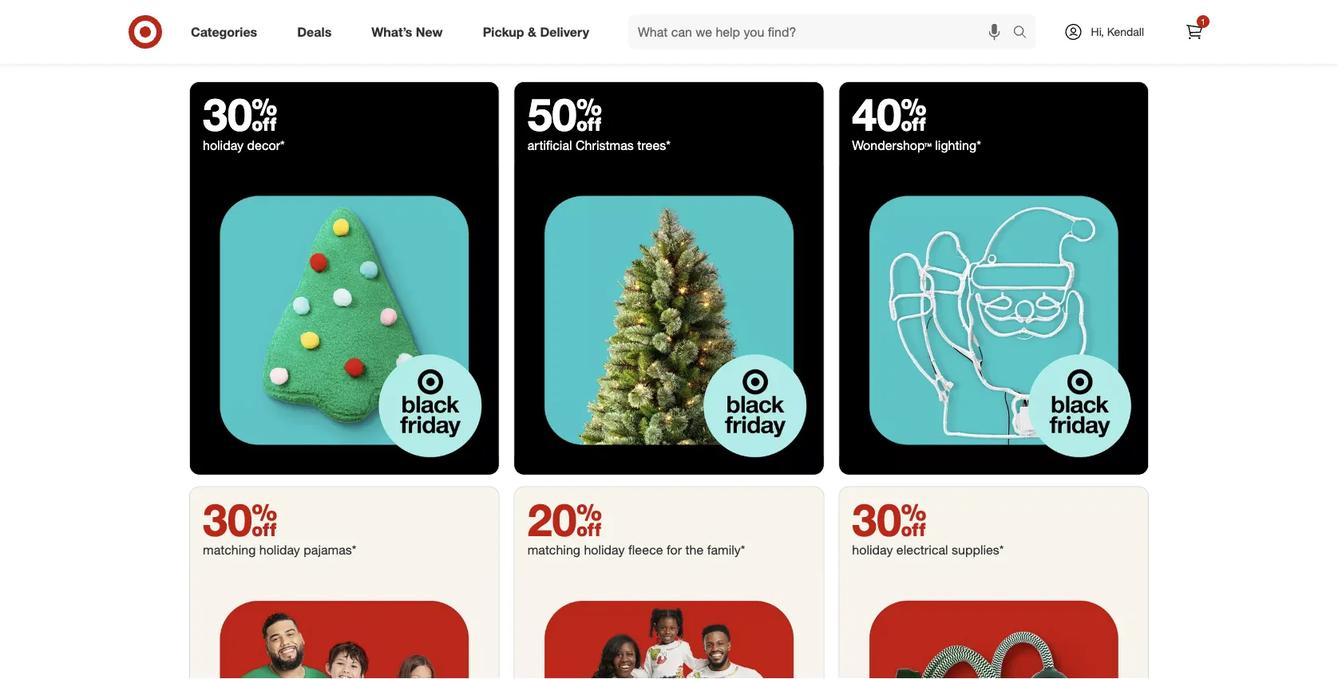 Task type: locate. For each thing, give the bounding box(es) containing it.
0 horizontal spatial target black friday image
[[190, 166, 499, 475]]

2 target black friday image from the left
[[190, 166, 499, 475]]

christmas left the trees*
[[576, 137, 634, 153]]

30
[[203, 87, 277, 141], [203, 493, 277, 547], [853, 493, 927, 547]]

holiday left fleece
[[584, 543, 625, 558]]

decor*
[[247, 137, 285, 153]]

20
[[528, 493, 602, 547]]

matching inside the 30 matching holiday pajamas*
[[203, 543, 256, 558]]

What can we help you find? suggestions appear below search field
[[629, 14, 1017, 50]]

hi,
[[1092, 25, 1105, 39]]

40 wondershop ™ lighting*
[[853, 87, 982, 153]]

christmas outdoor decor link
[[833, 0, 996, 63]]

0 horizontal spatial decor
[[781, 48, 811, 62]]

30 inside 30 holiday electrical supplies*
[[853, 493, 927, 547]]

1 horizontal spatial target black friday image
[[515, 166, 824, 475]]

50 artificial christmas trees*
[[528, 87, 671, 153]]

holiday left electrical
[[853, 543, 893, 558]]

2 horizontal spatial target black friday image
[[840, 166, 1149, 475]]

christmas down the search at top right
[[1030, 48, 1081, 62]]

the
[[686, 543, 704, 558]]

target black friday image
[[840, 166, 1149, 475], [190, 166, 499, 475], [515, 166, 824, 475]]

christmas for christmas wreaths
[[1030, 48, 1081, 62]]

pajamas*
[[304, 543, 357, 558]]

1 matching from the left
[[203, 543, 256, 558]]

decor right outdoor
[[948, 48, 979, 62]]

christmas ornaments link
[[506, 0, 669, 63]]

christmas for christmas outdoor decor
[[850, 48, 901, 62]]

2 decor from the left
[[948, 48, 979, 62]]

pickup & delivery link
[[469, 14, 610, 50]]

0 horizontal spatial matching
[[203, 543, 256, 558]]

for
[[667, 543, 682, 558]]

delivery
[[540, 24, 590, 40]]

christmas left indoor
[[691, 48, 742, 62]]

decor
[[781, 48, 811, 62], [948, 48, 979, 62]]

2 matching from the left
[[528, 543, 581, 558]]

decor right indoor
[[781, 48, 811, 62]]

what's new
[[372, 24, 443, 40]]

holiday left pajamas*
[[259, 543, 300, 558]]

christmas ornaments
[[533, 48, 643, 62]]

holiday inside the 30 matching holiday pajamas*
[[259, 543, 300, 558]]

christmas outdoor decor
[[850, 48, 979, 62]]

1 horizontal spatial matching
[[528, 543, 581, 558]]

kendall
[[1108, 25, 1145, 39]]

1 horizontal spatial decor
[[948, 48, 979, 62]]

trees*
[[638, 137, 671, 153]]

matching
[[203, 543, 256, 558], [528, 543, 581, 558]]

christmas left outdoor
[[850, 48, 901, 62]]

christmas for christmas indoor decor
[[691, 48, 742, 62]]

30 inside the 30 matching holiday pajamas*
[[203, 493, 277, 547]]

holiday left decor* at the left of the page
[[203, 137, 244, 153]]

30 inside 30 holiday decor*
[[203, 87, 277, 141]]

1 decor from the left
[[781, 48, 811, 62]]

indoor
[[745, 48, 778, 62]]

christmas indoor decor
[[691, 48, 811, 62]]

decor for christmas indoor decor
[[781, 48, 811, 62]]

christmas indoor decor link
[[669, 0, 833, 63]]

categories
[[191, 24, 257, 40]]

1 target black friday image from the left
[[840, 166, 1149, 475]]

holiday inside 20 matching holiday fleece for the family*
[[584, 543, 625, 558]]

christmas
[[533, 48, 584, 62], [691, 48, 742, 62], [850, 48, 901, 62], [1030, 48, 1081, 62], [576, 137, 634, 153]]

holiday
[[203, 137, 244, 153], [259, 543, 300, 558], [584, 543, 625, 558], [853, 543, 893, 558]]

family*
[[707, 543, 746, 558]]

target black friday image for 40
[[840, 166, 1149, 475]]

matching inside 20 matching holiday fleece for the family*
[[528, 543, 581, 558]]

pickup
[[483, 24, 524, 40]]

30 for 50
[[203, 87, 277, 141]]

christmas inside 50 artificial christmas trees*
[[576, 137, 634, 153]]

christmas down delivery
[[533, 48, 584, 62]]

categories link
[[177, 14, 277, 50]]

40
[[853, 87, 927, 141]]

30 for 20
[[203, 493, 277, 547]]

1
[[1202, 16, 1206, 26]]

3 target black friday image from the left
[[515, 166, 824, 475]]



Task type: describe. For each thing, give the bounding box(es) containing it.
christmas wreaths
[[1030, 48, 1125, 62]]

target black friday image for 50
[[515, 166, 824, 475]]

ornaments
[[587, 48, 643, 62]]

electrical
[[897, 543, 949, 558]]

supplies*
[[952, 543, 1004, 558]]

30 holiday decor*
[[203, 87, 285, 153]]

deals
[[297, 24, 332, 40]]

20 matching holiday fleece for the family*
[[528, 493, 749, 558]]

lighting*
[[936, 137, 982, 153]]

holiday inside 30 holiday electrical supplies*
[[853, 543, 893, 558]]

search
[[1006, 26, 1045, 41]]

target black friday image for 30
[[190, 166, 499, 475]]

30 matching holiday pajamas*
[[203, 493, 357, 558]]

1 link
[[1177, 14, 1213, 50]]

what's
[[372, 24, 413, 40]]

30 holiday electrical supplies*
[[853, 493, 1004, 558]]

search button
[[1006, 14, 1045, 53]]

™
[[925, 137, 932, 153]]

holiday inside 30 holiday decor*
[[203, 137, 244, 153]]

what's new link
[[358, 14, 463, 50]]

artificial
[[528, 137, 572, 153]]

deals link
[[284, 14, 352, 50]]

50
[[528, 87, 602, 141]]

&
[[528, 24, 537, 40]]

new
[[416, 24, 443, 40]]

matching for 30
[[203, 543, 256, 558]]

fleece
[[629, 543, 663, 558]]

wondershop
[[853, 137, 925, 153]]

wreaths
[[1084, 48, 1125, 62]]

christmas for christmas ornaments
[[533, 48, 584, 62]]

pickup & delivery
[[483, 24, 590, 40]]

christmas wreaths link
[[996, 0, 1159, 63]]

hi, kendall
[[1092, 25, 1145, 39]]

decor for christmas outdoor decor
[[948, 48, 979, 62]]

outdoor
[[904, 48, 945, 62]]

matching for 20
[[528, 543, 581, 558]]



Task type: vqa. For each thing, say whether or not it's contained in the screenshot.


